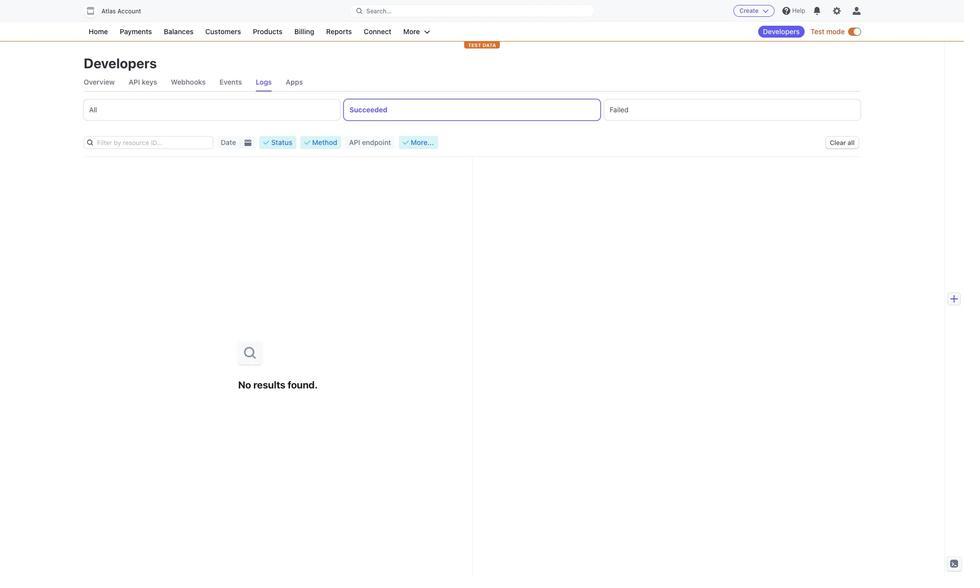 Task type: locate. For each thing, give the bounding box(es) containing it.
products link
[[248, 26, 287, 38]]

method button
[[300, 136, 341, 149]]

no results found.
[[238, 379, 318, 391]]

tab list containing overview
[[84, 73, 861, 92]]

developers
[[763, 27, 800, 36], [84, 55, 157, 71]]

keys
[[142, 78, 157, 86]]

all
[[848, 139, 855, 147]]

webhooks
[[171, 78, 206, 86]]

developers link
[[758, 26, 805, 38]]

logs
[[256, 78, 272, 86]]

payments
[[120, 27, 152, 36]]

clear all button
[[826, 137, 859, 149]]

endpoint
[[362, 138, 391, 147]]

more... button
[[399, 136, 438, 149]]

date button
[[217, 136, 240, 149]]

1 horizontal spatial api
[[349, 138, 360, 147]]

1 vertical spatial developers
[[84, 55, 157, 71]]

more button
[[398, 26, 435, 38]]

api for api endpoint
[[349, 138, 360, 147]]

mode
[[827, 27, 845, 36]]

0 horizontal spatial api
[[129, 78, 140, 86]]

more
[[403, 27, 420, 36]]

api left keys
[[129, 78, 140, 86]]

create
[[740, 7, 759, 14]]

api keys
[[129, 78, 157, 86]]

succeeded button
[[344, 99, 600, 120]]

search…
[[366, 7, 392, 15]]

1 vertical spatial api
[[349, 138, 360, 147]]

tab list
[[84, 73, 861, 92]]

api
[[129, 78, 140, 86], [349, 138, 360, 147]]

api endpoint button
[[345, 136, 395, 149]]

failed button
[[604, 99, 861, 120]]

payments link
[[115, 26, 157, 38]]

webhooks link
[[171, 73, 206, 91]]

api left endpoint
[[349, 138, 360, 147]]

0 vertical spatial developers
[[763, 27, 800, 36]]

test
[[468, 42, 481, 48]]

0 vertical spatial api
[[129, 78, 140, 86]]

Search… search field
[[351, 5, 594, 17]]

help button
[[779, 3, 809, 19]]

developers down help popup button at the right top of page
[[763, 27, 800, 36]]

more...
[[411, 138, 434, 147]]

0 horizontal spatial developers
[[84, 55, 157, 71]]

api inside button
[[349, 138, 360, 147]]

home
[[89, 27, 108, 36]]

results
[[253, 379, 285, 391]]

status
[[271, 138, 292, 147]]

billing link
[[289, 26, 319, 38]]

notifications image
[[813, 7, 821, 15]]

found.
[[288, 379, 318, 391]]

developers up overview
[[84, 55, 157, 71]]

clear
[[830, 139, 846, 147]]



Task type: describe. For each thing, give the bounding box(es) containing it.
connect
[[364, 27, 391, 36]]

method
[[312, 138, 337, 147]]

all
[[89, 105, 97, 114]]

Resource ID search field
[[93, 137, 213, 149]]

all button
[[84, 99, 340, 120]]

events link
[[220, 73, 242, 91]]

connect link
[[359, 26, 396, 38]]

failed
[[610, 105, 629, 114]]

customers link
[[200, 26, 246, 38]]

apps link
[[286, 73, 303, 91]]

balances link
[[159, 26, 198, 38]]

products
[[253, 27, 283, 36]]

reports link
[[321, 26, 357, 38]]

test
[[811, 27, 825, 36]]

billing
[[294, 27, 314, 36]]

balances
[[164, 27, 194, 36]]

help
[[792, 7, 805, 14]]

api endpoint
[[349, 138, 391, 147]]

status tab list
[[84, 99, 861, 120]]

test data
[[468, 42, 496, 48]]

create button
[[734, 5, 775, 17]]

reports
[[326, 27, 352, 36]]

test mode
[[811, 27, 845, 36]]

atlas account
[[101, 7, 141, 15]]

customers
[[205, 27, 241, 36]]

status button
[[259, 136, 296, 149]]

1 horizontal spatial developers
[[763, 27, 800, 36]]

api keys link
[[129, 73, 157, 91]]

no
[[238, 379, 251, 391]]

home link
[[84, 26, 113, 38]]

data
[[483, 42, 496, 48]]

Search… text field
[[351, 5, 594, 17]]

api for api keys
[[129, 78, 140, 86]]

clear all
[[830, 139, 855, 147]]

succeeded
[[349, 105, 388, 114]]

logs link
[[256, 73, 272, 91]]

events
[[220, 78, 242, 86]]

overview
[[84, 78, 115, 86]]

atlas
[[101, 7, 116, 15]]

account
[[117, 7, 141, 15]]

apps
[[286, 78, 303, 86]]

date
[[221, 138, 236, 147]]

atlas account button
[[84, 4, 151, 18]]

overview link
[[84, 73, 115, 91]]



Task type: vqa. For each thing, say whether or not it's contained in the screenshot.
Resource ID search field
yes



